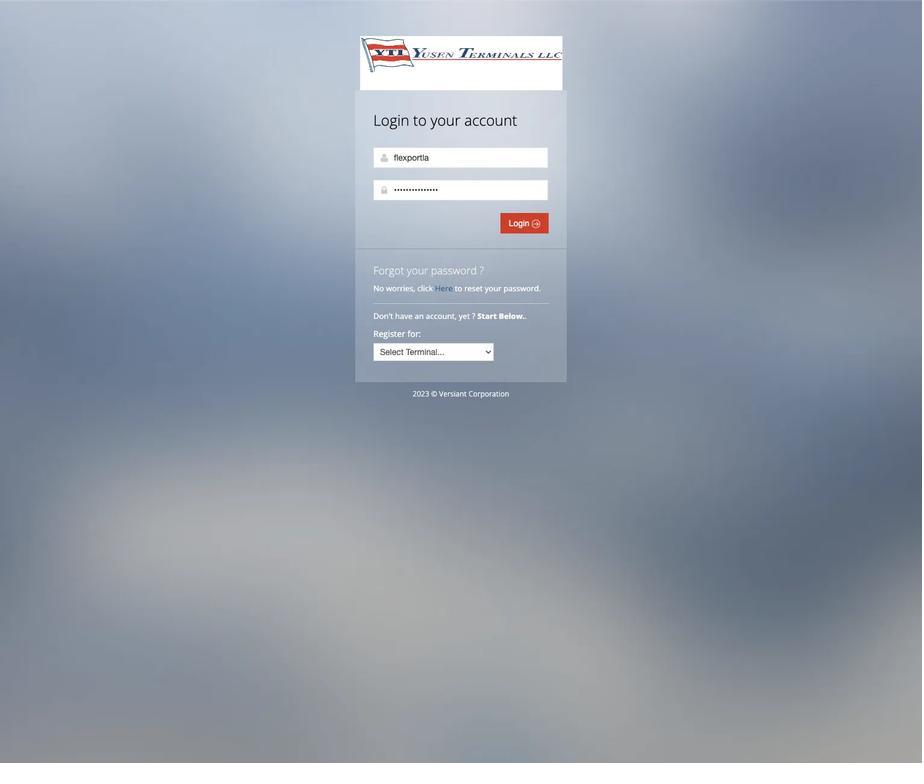 Task type: vqa. For each thing, say whether or not it's contained in the screenshot.
WORLD
no



Task type: describe. For each thing, give the bounding box(es) containing it.
Username text field
[[373, 148, 548, 168]]

lock image
[[379, 186, 389, 195]]

for:
[[408, 328, 421, 340]]

2 vertical spatial your
[[485, 283, 502, 294]]

don't have an account, yet ? start below. .
[[373, 311, 529, 322]]

don't
[[373, 311, 393, 322]]

no
[[373, 283, 384, 294]]

©
[[431, 389, 437, 399]]

account
[[464, 110, 517, 130]]

0 horizontal spatial your
[[407, 263, 428, 278]]

2023 © versiant corporation
[[413, 389, 509, 399]]

have
[[395, 311, 413, 322]]

here
[[435, 283, 453, 294]]

.
[[525, 311, 527, 322]]

Password password field
[[373, 180, 548, 201]]

yet
[[459, 311, 470, 322]]

register for:
[[373, 328, 421, 340]]

register
[[373, 328, 405, 340]]

forgot
[[373, 263, 404, 278]]

an
[[415, 311, 424, 322]]

worries,
[[386, 283, 415, 294]]



Task type: locate. For each thing, give the bounding box(es) containing it.
1 horizontal spatial login
[[509, 219, 532, 228]]

1 vertical spatial to
[[455, 283, 462, 294]]

1 horizontal spatial your
[[431, 110, 461, 130]]

login button
[[500, 213, 549, 234]]

1 horizontal spatial to
[[455, 283, 462, 294]]

below.
[[499, 311, 525, 322]]

here link
[[435, 283, 453, 294]]

to up username text box
[[413, 110, 427, 130]]

0 vertical spatial to
[[413, 110, 427, 130]]

1 vertical spatial ?
[[472, 311, 475, 322]]

to right 'here' in the left of the page
[[455, 283, 462, 294]]

? up reset
[[480, 263, 484, 278]]

?
[[480, 263, 484, 278], [472, 311, 475, 322]]

to
[[413, 110, 427, 130], [455, 283, 462, 294]]

versiant
[[439, 389, 467, 399]]

login for login
[[509, 219, 532, 228]]

click
[[417, 283, 433, 294]]

your right reset
[[485, 283, 502, 294]]

0 horizontal spatial to
[[413, 110, 427, 130]]

your up click
[[407, 263, 428, 278]]

0 vertical spatial your
[[431, 110, 461, 130]]

0 vertical spatial login
[[373, 110, 409, 130]]

0 horizontal spatial login
[[373, 110, 409, 130]]

2 horizontal spatial your
[[485, 283, 502, 294]]

login to your account
[[373, 110, 517, 130]]

0 horizontal spatial ?
[[472, 311, 475, 322]]

login inside button
[[509, 219, 532, 228]]

1 vertical spatial your
[[407, 263, 428, 278]]

login for login to your account
[[373, 110, 409, 130]]

0 vertical spatial ?
[[480, 263, 484, 278]]

2023
[[413, 389, 429, 399]]

? inside forgot your password ? no worries, click here to reset your password.
[[480, 263, 484, 278]]

swapright image
[[532, 220, 540, 228]]

password.
[[504, 283, 541, 294]]

1 horizontal spatial ?
[[480, 263, 484, 278]]

login
[[373, 110, 409, 130], [509, 219, 532, 228]]

password
[[431, 263, 477, 278]]

your
[[431, 110, 461, 130], [407, 263, 428, 278], [485, 283, 502, 294]]

reset
[[464, 283, 483, 294]]

? right yet on the top of page
[[472, 311, 475, 322]]

corporation
[[469, 389, 509, 399]]

start
[[477, 311, 497, 322]]

your up username text box
[[431, 110, 461, 130]]

user image
[[379, 153, 389, 163]]

to inside forgot your password ? no worries, click here to reset your password.
[[455, 283, 462, 294]]

forgot your password ? no worries, click here to reset your password.
[[373, 263, 541, 294]]

account,
[[426, 311, 457, 322]]

1 vertical spatial login
[[509, 219, 532, 228]]



